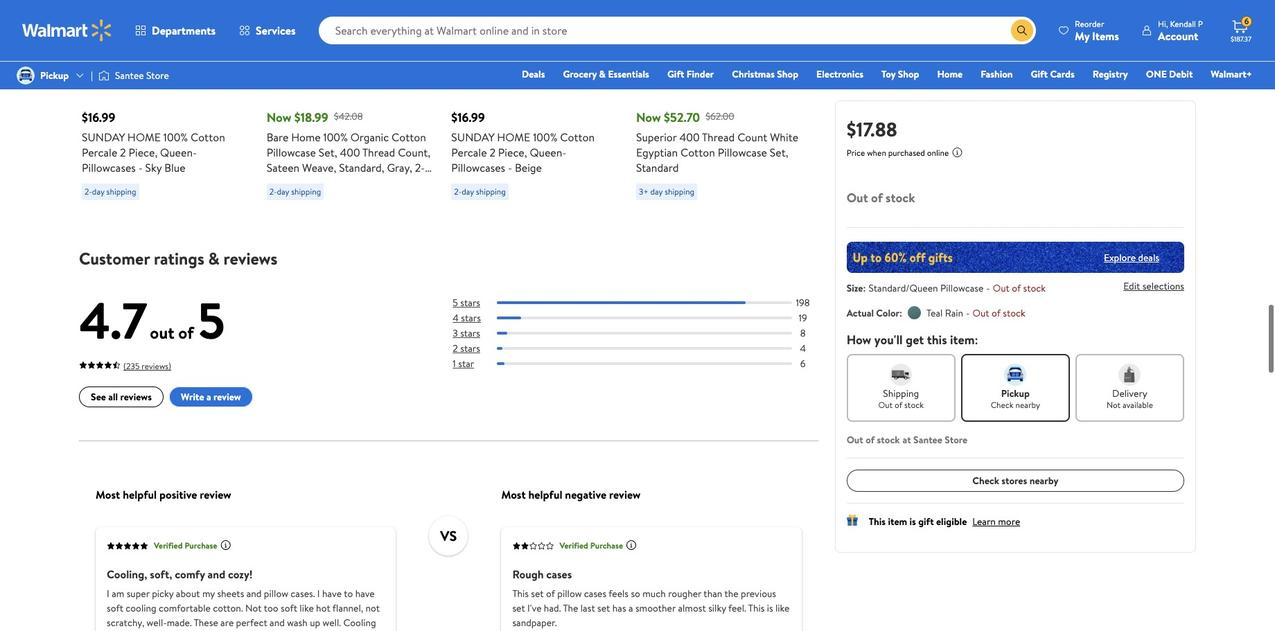Task type: locate. For each thing, give the bounding box(es) containing it.
0 horizontal spatial is
[[767, 601, 773, 615]]

1 horizontal spatial like
[[775, 601, 790, 615]]

add to cart image for $18.99
[[272, 61, 289, 77]]

400 right weave, at the left of the page
[[340, 144, 360, 160]]

 image
[[98, 69, 110, 82]]

weave,
[[302, 160, 336, 175]]

cotton inside $16.99 sunday home 100% cotton percale 2 piece, queen- pillowcases - sky blue
[[191, 129, 225, 144]]

santee store
[[115, 69, 169, 82]]

thread
[[702, 129, 735, 144], [362, 144, 395, 160]]

1 vertical spatial cases
[[584, 586, 606, 600]]

1 add button from the left
[[82, 55, 135, 83]]

day inside now $18.99 $42.08 bare home 100% organic cotton pillowcase set, 400 thread count, sateen weave, standard, gray, 2- pieces 2-day shipping
[[277, 185, 289, 197]]

100% for $16.99 sunday home 100% cotton percale 2 piece, queen- pillowcases - beige
[[533, 129, 558, 144]]

1 set, from the left
[[319, 144, 337, 160]]

1 horizontal spatial most
[[501, 487, 526, 502]]

add button down walmart image
[[82, 55, 135, 83]]

account
[[1158, 28, 1198, 43]]

my right "against"
[[272, 630, 285, 631]]

add to cart image
[[87, 61, 104, 77], [272, 61, 289, 77], [642, 61, 658, 77]]

pickup inside pickup check nearby
[[1001, 387, 1030, 401]]

pillow
[[264, 586, 288, 600], [557, 586, 582, 600]]

add button for now $18.99 $42.08 bare home 100% organic cotton pillowcase set, 400 thread count, sateen weave, standard, gray, 2- pieces 2-day shipping
[[267, 55, 320, 83]]

2 for $16.99 sunday home 100% cotton percale 2 piece, queen- pillowcases - sky blue
[[120, 144, 126, 160]]

cases up last
[[584, 586, 606, 600]]

home
[[127, 129, 161, 144], [497, 129, 530, 144]]

set up the i've
[[531, 586, 544, 600]]

1 2-day shipping from the left
[[85, 185, 136, 197]]

progress bar for 198
[[497, 301, 792, 304]]

0 horizontal spatial percale
[[82, 144, 117, 160]]

2 left the sky
[[120, 144, 126, 160]]

$16.99 inside $16.99 sunday home 100% cotton percale 2 piece, queen- pillowcases - sky blue
[[82, 108, 115, 126]]

0 vertical spatial home
[[937, 67, 963, 81]]

review right positive
[[200, 487, 231, 502]]

add left "deals" link
[[474, 61, 493, 76]]

1 horizontal spatial thread
[[702, 129, 735, 144]]

soft,
[[150, 566, 172, 582]]

sunday inside $16.99 sunday home 100% cotton percale 2 piece, queen- pillowcases - beige
[[451, 129, 494, 144]]

0 horizontal spatial $16.99
[[82, 108, 115, 126]]

2 2-day shipping from the left
[[454, 185, 506, 197]]

now up the superior
[[636, 108, 661, 126]]

2 shipping from the left
[[291, 185, 321, 197]]

a right write
[[206, 390, 211, 404]]

out left at
[[847, 433, 863, 447]]

19
[[799, 311, 807, 325]]

shop for christmas shop
[[777, 67, 798, 81]]

p
[[1198, 18, 1203, 29]]

0 horizontal spatial 100%
[[163, 129, 188, 144]]

stars for 3 stars
[[460, 326, 480, 340]]

1 horizontal spatial pillow
[[557, 586, 582, 600]]

1 sunday from the left
[[82, 129, 125, 144]]

0 vertical spatial santee
[[115, 69, 144, 82]]

1 piece, from the left
[[129, 144, 158, 160]]

1 vertical spatial a
[[629, 601, 633, 615]]

1 horizontal spatial home
[[497, 129, 530, 144]]

0 horizontal spatial reviews
[[120, 390, 152, 404]]

4 product group from the left
[[636, 0, 802, 223]]

2 horizontal spatial set
[[597, 601, 610, 615]]

home left fashion 'link'
[[937, 67, 963, 81]]

1 horizontal spatial helpful
[[528, 487, 562, 502]]

santee right |
[[115, 69, 144, 82]]

0 horizontal spatial &
[[208, 246, 220, 270]]

1 vertical spatial pickup
[[1001, 387, 1030, 401]]

cases
[[546, 566, 572, 582], [584, 586, 606, 600]]

home inside $16.99 sunday home 100% cotton percale 2 piece, queen- pillowcases - beige
[[497, 129, 530, 144]]

pillowcases left beige
[[451, 160, 505, 175]]

1 horizontal spatial piece,
[[498, 144, 527, 160]]

0 horizontal spatial most
[[96, 487, 120, 502]]

store right at
[[945, 433, 968, 447]]

check down intent image for pickup
[[991, 399, 1014, 411]]

not left too
[[245, 601, 262, 615]]

0 vertical spatial nearby
[[1016, 399, 1040, 411]]

1 vertical spatial store
[[945, 433, 968, 447]]

$16.99 down add to cart icon
[[451, 108, 485, 126]]

gift cards
[[1031, 67, 1075, 81]]

1 horizontal spatial pickup
[[1001, 387, 1030, 401]]

4 day from the left
[[650, 185, 663, 197]]

cooling,
[[107, 566, 147, 582]]

superior
[[636, 129, 677, 144]]

teal
[[927, 306, 943, 320]]

& right ratings
[[208, 246, 220, 270]]

5 right out
[[198, 285, 225, 354]]

have up not
[[355, 586, 375, 600]]

is left gift
[[910, 515, 916, 529]]

add to cart image for sunday
[[87, 61, 104, 77]]

- left beige
[[508, 160, 512, 175]]

day
[[92, 185, 104, 197], [277, 185, 289, 197], [462, 185, 474, 197], [650, 185, 663, 197]]

set
[[531, 586, 544, 600], [512, 601, 525, 615], [597, 601, 610, 615]]

helpful for negative
[[528, 487, 562, 502]]

verified purchase left verified purchase information icon at the bottom
[[560, 540, 623, 552]]

1 home from the left
[[127, 129, 161, 144]]

1 add from the left
[[104, 61, 124, 76]]

2 shop from the left
[[898, 67, 919, 81]]

0 horizontal spatial 4
[[453, 311, 459, 325]]

1 soft from the left
[[107, 601, 123, 615]]

shop right toy
[[898, 67, 919, 81]]

4 shipping from the left
[[665, 185, 695, 197]]

pillowcase
[[267, 144, 316, 160], [718, 144, 767, 160], [940, 281, 984, 295]]

2-day shipping for $16.99 sunday home 100% cotton percale 2 piece, queen- pillowcases - beige
[[454, 185, 506, 197]]

egyptian
[[636, 144, 678, 160]]

percale inside $16.99 sunday home 100% cotton percale 2 piece, queen- pillowcases - beige
[[451, 144, 487, 160]]

1 vertical spatial nearby
[[1030, 474, 1058, 488]]

0 horizontal spatial gift
[[667, 67, 684, 81]]

$16.99 down |
[[82, 108, 115, 126]]

0 vertical spatial this
[[869, 515, 886, 529]]

0 horizontal spatial sunday
[[82, 129, 125, 144]]

purchase left verified purchase information image
[[185, 540, 217, 552]]

nearby down intent image for pickup
[[1016, 399, 1040, 411]]

out down price
[[847, 189, 868, 207]]

purchase for cases
[[590, 540, 623, 552]]

beige
[[515, 160, 542, 175]]

this
[[927, 331, 947, 349]]

0 horizontal spatial i
[[107, 586, 109, 600]]

now inside now $52.70 $62.00 superior 400 thread count white egyptian cotton pillowcase set, standard
[[636, 108, 661, 126]]

1 vertical spatial 4
[[800, 341, 806, 355]]

customer ratings & reviews
[[79, 246, 278, 270]]

pickup for pickup
[[40, 69, 69, 82]]

review for most helpful negative review
[[609, 487, 641, 502]]

home for $16.99 sunday home 100% cotton percale 2 piece, queen- pillowcases - beige
[[497, 129, 530, 144]]

1 day from the left
[[92, 185, 104, 197]]

review for most helpful positive review
[[200, 487, 231, 502]]

deals
[[1138, 251, 1159, 264]]

2 product group from the left
[[267, 0, 432, 223]]

1 horizontal spatial now
[[636, 108, 661, 126]]

progress bar for 6
[[497, 362, 792, 365]]

this down previous
[[748, 601, 765, 615]]

2 100% from the left
[[323, 129, 348, 144]]

1 vertical spatial not
[[245, 601, 262, 615]]

100% inside now $18.99 $42.08 bare home 100% organic cotton pillowcase set, 400 thread count, sateen weave, standard, gray, 2- pieces 2-day shipping
[[323, 129, 348, 144]]

add down services
[[289, 61, 309, 76]]

1 horizontal spatial santee
[[913, 433, 942, 447]]

1 progress bar from the top
[[497, 301, 792, 304]]

shipping down $16.99 sunday home 100% cotton percale 2 piece, queen- pillowcases - beige
[[476, 185, 506, 197]]

2 set, from the left
[[770, 144, 788, 160]]

1 horizontal spatial percale
[[451, 144, 487, 160]]

and down too
[[270, 616, 285, 629]]

1 horizontal spatial have
[[355, 586, 375, 600]]

like inside the cooling, soft, comfy and cozy! i am super picky about my sheets and pillow cases.  i have to have soft cooling comfortable cotton.  not too soft like hot flannel, not scratchy, well-made.  these are perfect and wash up well.  cooling and perfect amount of softness against my sensitive skin.  i l
[[300, 601, 314, 615]]

add button for $16.99 sunday home 100% cotton percale 2 piece, queen- pillowcases - sky blue
[[82, 55, 135, 83]]

pillow inside the cooling, soft, comfy and cozy! i am super picky about my sheets and pillow cases.  i have to have soft cooling comfortable cotton.  not too soft like hot flannel, not scratchy, well-made.  these are perfect and wash up well.  cooling and perfect amount of softness against my sensitive skin.  i l
[[264, 586, 288, 600]]

cooling
[[126, 601, 156, 615]]

1 vertical spatial check
[[972, 474, 999, 488]]

sunday for $16.99 sunday home 100% cotton percale 2 piece, queen- pillowcases - beige
[[451, 129, 494, 144]]

departments
[[152, 23, 216, 38]]

4 add from the left
[[658, 61, 678, 76]]

explore
[[1104, 251, 1136, 264]]

3 add from the left
[[474, 61, 493, 76]]

review right write
[[213, 390, 241, 404]]

cotton inside $16.99 sunday home 100% cotton percale 2 piece, queen- pillowcases - beige
[[560, 129, 595, 144]]

2
[[120, 144, 126, 160], [490, 144, 495, 160], [453, 341, 458, 355]]

1 horizontal spatial pillowcases
[[451, 160, 505, 175]]

thread down $62.00
[[702, 129, 735, 144]]

christmas
[[732, 67, 775, 81]]

kendall
[[1170, 18, 1196, 29]]

cotton.
[[213, 601, 243, 615]]

$16.99 for $16.99 sunday home 100% cotton percale 2 piece, queen- pillowcases - sky blue
[[82, 108, 115, 126]]

queen- for $16.99 sunday home 100% cotton percale 2 piece, queen- pillowcases - beige
[[530, 144, 566, 160]]

day for $16.99 sunday home 100% cotton percale 2 piece, queen- pillowcases - beige
[[462, 185, 474, 197]]

100% inside $16.99 sunday home 100% cotton percale 2 piece, queen- pillowcases - sky blue
[[163, 129, 188, 144]]

set, left standard,
[[319, 144, 337, 160]]

sunday for $16.99 sunday home 100% cotton percale 2 piece, queen- pillowcases - sky blue
[[82, 129, 125, 144]]

0 vertical spatial :
[[863, 281, 866, 295]]

$16.99 inside $16.99 sunday home 100% cotton percale 2 piece, queen- pillowcases - beige
[[451, 108, 485, 126]]

have
[[322, 586, 342, 600], [355, 586, 375, 600]]

purchase left verified purchase information icon at the bottom
[[590, 540, 623, 552]]

0 horizontal spatial :
[[863, 281, 866, 295]]

not inside the cooling, soft, comfy and cozy! i am super picky about my sheets and pillow cases.  i have to have soft cooling comfortable cotton.  not too soft like hot flannel, not scratchy, well-made.  these are perfect and wash up well.  cooling and perfect amount of softness against my sensitive skin.  i l
[[245, 601, 262, 615]]

up to sixty percent off deals. shop now. image
[[847, 242, 1184, 273]]

services button
[[227, 14, 307, 47]]

gift left "cards"
[[1031, 67, 1048, 81]]

not
[[1107, 399, 1121, 411], [245, 601, 262, 615]]

2 home from the left
[[497, 129, 530, 144]]

1 $16.99 from the left
[[82, 108, 115, 126]]

1 horizontal spatial 100%
[[323, 129, 348, 144]]

2 add to cart image from the left
[[272, 61, 289, 77]]

perfect up "against"
[[236, 616, 267, 629]]

2 helpful from the left
[[528, 487, 562, 502]]

2-day shipping down $16.99 sunday home 100% cotton percale 2 piece, queen- pillowcases - sky blue
[[85, 185, 136, 197]]

3 add button from the left
[[451, 55, 504, 83]]

$62.00
[[706, 110, 734, 124]]

santee right at
[[913, 433, 942, 447]]

0 horizontal spatial my
[[202, 586, 215, 600]]

my
[[202, 586, 215, 600], [272, 630, 285, 631]]

2 horizontal spatial 2
[[490, 144, 495, 160]]

$18.99
[[294, 108, 328, 126]]

1 horizontal spatial $16.99
[[451, 108, 485, 126]]

stars for 4 stars
[[461, 311, 481, 325]]

1 horizontal spatial my
[[272, 630, 285, 631]]

organic
[[350, 129, 389, 144]]

1 vertical spatial 6
[[800, 357, 806, 371]]

when
[[867, 147, 886, 159]]

6 for 6 $187.37
[[1244, 15, 1249, 27]]

: down standard/queen
[[900, 306, 902, 320]]

much
[[643, 586, 666, 600]]

sunday down |
[[82, 129, 125, 144]]

$52.70
[[664, 108, 700, 126]]

check stores nearby button
[[847, 470, 1184, 492]]

1 purchase from the left
[[185, 540, 217, 552]]

1 now from the left
[[267, 108, 291, 126]]

 image
[[17, 67, 35, 85]]

pillowcase down $62.00
[[718, 144, 767, 160]]

100% inside $16.99 sunday home 100% cotton percale 2 piece, queen- pillowcases - beige
[[533, 129, 558, 144]]

2 inside $16.99 sunday home 100% cotton percale 2 piece, queen- pillowcases - beige
[[490, 144, 495, 160]]

3 shipping from the left
[[476, 185, 506, 197]]

1 horizontal spatial sunday
[[451, 129, 494, 144]]

pillowcases inside $16.99 sunday home 100% cotton percale 2 piece, queen- pillowcases - sky blue
[[82, 160, 136, 175]]

add to cart image down services
[[272, 61, 289, 77]]

i
[[107, 586, 109, 600], [317, 586, 320, 600], [346, 630, 349, 631]]

2-day shipping down $16.99 sunday home 100% cotton percale 2 piece, queen- pillowcases - beige
[[454, 185, 506, 197]]

set left the i've
[[512, 601, 525, 615]]

2 pillow from the left
[[557, 586, 582, 600]]

one debit link
[[1140, 67, 1199, 82]]

stars
[[460, 296, 480, 309], [461, 311, 481, 325], [460, 326, 480, 340], [460, 341, 480, 355]]

add button left "deals" link
[[451, 55, 504, 83]]

2 purchase from the left
[[590, 540, 623, 552]]

3 100% from the left
[[533, 129, 558, 144]]

a inside the write a review link
[[206, 390, 211, 404]]

eligible
[[936, 515, 967, 529]]

2 horizontal spatial add to cart image
[[642, 61, 658, 77]]

1 queen- from the left
[[160, 144, 197, 160]]

you'll
[[874, 331, 903, 349]]

$16.99
[[82, 108, 115, 126], [451, 108, 485, 126]]

2 horizontal spatial this
[[869, 515, 886, 529]]

piece, inside $16.99 sunday home 100% cotton percale 2 piece, queen- pillowcases - beige
[[498, 144, 527, 160]]

2 piece, from the left
[[498, 144, 527, 160]]

1 horizontal spatial &
[[599, 67, 606, 81]]

3 add to cart image from the left
[[642, 61, 658, 77]]

0 horizontal spatial pillowcase
[[267, 144, 316, 160]]

hi,
[[1158, 18, 1168, 29]]

0 horizontal spatial 6
[[800, 357, 806, 371]]

of left at
[[866, 433, 875, 447]]

of down intent image for shipping
[[895, 399, 902, 411]]

piece, inside $16.99 sunday home 100% cotton percale 2 piece, queen- pillowcases - sky blue
[[129, 144, 158, 160]]

2-day shipping for $16.99 sunday home 100% cotton percale 2 piece, queen- pillowcases - sky blue
[[85, 185, 136, 197]]

of down these on the left bottom of the page
[[192, 630, 201, 631]]

nearby inside check stores nearby button
[[1030, 474, 1058, 488]]

0 vertical spatial reviews
[[224, 246, 278, 270]]

sensitive
[[287, 630, 323, 631]]

0 vertical spatial perfect
[[236, 616, 267, 629]]

0 horizontal spatial thread
[[362, 144, 395, 160]]

2 verified from the left
[[560, 540, 588, 552]]

percale inside $16.99 sunday home 100% cotton percale 2 piece, queen- pillowcases - sky blue
[[82, 144, 117, 160]]

1 vertical spatial :
[[900, 306, 902, 320]]

1 like from the left
[[300, 601, 314, 615]]

shop for toy shop
[[898, 67, 919, 81]]

3 day from the left
[[462, 185, 474, 197]]

percale right the count,
[[451, 144, 487, 160]]

pillowcases left the sky
[[82, 160, 136, 175]]

most for most helpful negative review
[[501, 487, 526, 502]]

3 stars
[[453, 326, 480, 340]]

198
[[796, 296, 810, 309]]

1 horizontal spatial 2
[[453, 341, 458, 355]]

set, right count in the right of the page
[[770, 144, 788, 160]]

1 gift from the left
[[667, 67, 684, 81]]

0 horizontal spatial have
[[322, 586, 342, 600]]

1 shipping from the left
[[106, 185, 136, 197]]

product group
[[82, 0, 247, 223], [267, 0, 432, 223], [451, 0, 617, 223], [636, 0, 802, 223]]

soft up wash
[[281, 601, 297, 615]]

100%
[[163, 129, 188, 144], [323, 129, 348, 144], [533, 129, 558, 144]]

1 pillow from the left
[[264, 586, 288, 600]]

:
[[863, 281, 866, 295], [900, 306, 902, 320]]

verified purchase
[[154, 540, 217, 552], [560, 540, 623, 552]]

1 horizontal spatial queen-
[[530, 144, 566, 160]]

0 vertical spatial my
[[202, 586, 215, 600]]

1 vertical spatial santee
[[913, 433, 942, 447]]

1 add to cart image from the left
[[87, 61, 104, 77]]

services
[[256, 23, 296, 38]]

shipping down standard
[[665, 185, 695, 197]]

add button for $16.99 sunday home 100% cotton percale 2 piece, queen- pillowcases - beige
[[451, 55, 504, 83]]

1 helpful from the left
[[123, 487, 157, 502]]

check inside button
[[972, 474, 999, 488]]

1 most from the left
[[96, 487, 120, 502]]

2-day shipping
[[85, 185, 136, 197], [454, 185, 506, 197]]

set left 'has'
[[597, 601, 610, 615]]

add button down search search field
[[636, 55, 689, 83]]

intent image for shipping image
[[890, 364, 912, 386]]

star
[[458, 357, 474, 371]]

now inside now $18.99 $42.08 bare home 100% organic cotton pillowcase set, 400 thread count, sateen weave, standard, gray, 2- pieces 2-day shipping
[[267, 108, 291, 126]]

1 vertical spatial reviews
[[120, 390, 152, 404]]

1 horizontal spatial gift
[[1031, 67, 1048, 81]]

1 horizontal spatial 4
[[800, 341, 806, 355]]

0 horizontal spatial store
[[146, 69, 169, 82]]

0 horizontal spatial shop
[[777, 67, 798, 81]]

pickup for pickup check nearby
[[1001, 387, 1030, 401]]

like down previous
[[775, 601, 790, 615]]

shipping for now $52.70 $62.00 superior 400 thread count white egyptian cotton pillowcase set, standard
[[665, 185, 695, 197]]

2 down 3
[[453, 341, 458, 355]]

- up "- out of stock"
[[986, 281, 990, 295]]

2 queen- from the left
[[530, 144, 566, 160]]

5 up 4 stars
[[453, 296, 458, 309]]

1 100% from the left
[[163, 129, 188, 144]]

0 horizontal spatial now
[[267, 108, 291, 126]]

1 vertical spatial is
[[767, 601, 773, 615]]

$16.99 for $16.99 sunday home 100% cotton percale 2 piece, queen- pillowcases - beige
[[451, 108, 485, 126]]

check left stores
[[972, 474, 999, 488]]

0 horizontal spatial pillow
[[264, 586, 288, 600]]

verified up soft,
[[154, 540, 183, 552]]

soft down am
[[107, 601, 123, 615]]

4 up 3
[[453, 311, 459, 325]]

home inside now $18.99 $42.08 bare home 100% organic cotton pillowcase set, 400 thread count, sateen weave, standard, gray, 2- pieces 2-day shipping
[[291, 129, 321, 144]]

not inside delivery not available
[[1107, 399, 1121, 411]]

2 progress bar from the top
[[497, 316, 792, 319]]

2 day from the left
[[277, 185, 289, 197]]

shop right christmas
[[777, 67, 798, 81]]

learn more button
[[972, 515, 1020, 529]]

well-
[[147, 616, 167, 629]]

6 for 6
[[800, 357, 806, 371]]

&
[[599, 67, 606, 81], [208, 246, 220, 270]]

400 down $52.70
[[679, 129, 700, 144]]

stock inside shipping out of stock
[[904, 399, 924, 411]]

delivery not available
[[1107, 387, 1153, 411]]

home
[[937, 67, 963, 81], [291, 129, 321, 144]]

my right about
[[202, 586, 215, 600]]

1 vertical spatial home
[[291, 129, 321, 144]]

4
[[453, 311, 459, 325], [800, 341, 806, 355]]

6 inside 6 $187.37
[[1244, 15, 1249, 27]]

0 horizontal spatial 400
[[340, 144, 360, 160]]

0 horizontal spatial set,
[[319, 144, 337, 160]]

2 sunday from the left
[[451, 129, 494, 144]]

Search search field
[[319, 17, 1036, 44]]

out inside shipping out of stock
[[878, 399, 893, 411]]

cotton
[[191, 129, 225, 144], [392, 129, 426, 144], [560, 129, 595, 144], [681, 144, 715, 160]]

stars right 3
[[460, 326, 480, 340]]

i up hot
[[317, 586, 320, 600]]

store down departments dropdown button
[[146, 69, 169, 82]]

write
[[181, 390, 204, 404]]

verified purchase up the comfy
[[154, 540, 217, 552]]

thread inside now $52.70 $62.00 superior 400 thread count white egyptian cotton pillowcase set, standard
[[702, 129, 735, 144]]

1 horizontal spatial 2-day shipping
[[454, 185, 506, 197]]

stars down 3 stars in the bottom of the page
[[460, 341, 480, 355]]

1 shop from the left
[[777, 67, 798, 81]]

1 verified from the left
[[154, 540, 183, 552]]

4.7
[[79, 285, 147, 354]]

reviews inside see all reviews link
[[120, 390, 152, 404]]

0 vertical spatial 6
[[1244, 15, 1249, 27]]

1 vertical spatial &
[[208, 246, 220, 270]]

product group containing now $52.70
[[636, 0, 802, 223]]

1 horizontal spatial perfect
[[236, 616, 267, 629]]

100% up blue
[[163, 129, 188, 144]]

0 horizontal spatial 2-day shipping
[[85, 185, 136, 197]]

4 progress bar from the top
[[497, 347, 792, 350]]

of inside 4.7 out of 5
[[178, 321, 194, 344]]

now up bare
[[267, 108, 291, 126]]

100% up beige
[[533, 129, 558, 144]]

0 horizontal spatial pickup
[[40, 69, 69, 82]]

2 soft from the left
[[281, 601, 297, 615]]

search icon image
[[1017, 25, 1028, 36]]

santee
[[115, 69, 144, 82], [913, 433, 942, 447]]

all
[[108, 390, 118, 404]]

percale left the sky
[[82, 144, 117, 160]]

2 for $16.99 sunday home 100% cotton percale 2 piece, queen- pillowcases - beige
[[490, 144, 495, 160]]

verified down most helpful negative review
[[560, 540, 588, 552]]

0 vertical spatial a
[[206, 390, 211, 404]]

0 horizontal spatial 2
[[120, 144, 126, 160]]

of down up to sixty percent off deals. shop now. image
[[1012, 281, 1021, 295]]

4 add button from the left
[[636, 55, 689, 83]]

vs
[[440, 527, 457, 545]]

add to cart image left santee store
[[87, 61, 104, 77]]

learn
[[972, 515, 996, 529]]

2 $16.99 from the left
[[451, 108, 485, 126]]

nearby right stores
[[1030, 474, 1058, 488]]

sunday inside $16.99 sunday home 100% cotton percale 2 piece, queen- pillowcases - sky blue
[[82, 129, 125, 144]]

pillowcase inside now $52.70 $62.00 superior 400 thread count white egyptian cotton pillowcase set, standard
[[718, 144, 767, 160]]

bare home 100% organic cotton pillowcase set, 400 thread count, sateen weave, standard, gray, 2-pieces image
[[267, 0, 395, 72]]

2 inside $16.99 sunday home 100% cotton percale 2 piece, queen- pillowcases - sky blue
[[120, 144, 126, 160]]

this left the item
[[869, 515, 886, 529]]

4 stars
[[453, 311, 481, 325]]

sandpaper.
[[512, 616, 557, 629]]

out of stock
[[847, 189, 915, 207]]

write a review link
[[169, 387, 253, 407]]

sunday right the count,
[[451, 129, 494, 144]]

next slide for products you may also like list image
[[774, 0, 807, 15]]

400
[[679, 129, 700, 144], [340, 144, 360, 160]]

progress bar for 4
[[497, 347, 792, 350]]

home for $16.99 sunday home 100% cotton percale 2 piece, queen- pillowcases - sky blue
[[127, 129, 161, 144]]

pickup left |
[[40, 69, 69, 82]]

gift inside "link"
[[1031, 67, 1048, 81]]

1 vertical spatial this
[[512, 586, 529, 600]]

2 vertical spatial this
[[748, 601, 765, 615]]

nearby inside pickup check nearby
[[1016, 399, 1040, 411]]

so
[[631, 586, 640, 600]]

item:
[[950, 331, 978, 349]]

item
[[888, 515, 907, 529]]

stars up 4 stars
[[460, 296, 480, 309]]

have left to
[[322, 586, 342, 600]]

this item is gift eligible learn more
[[869, 515, 1020, 529]]

shipping inside now $18.99 $42.08 bare home 100% organic cotton pillowcase set, 400 thread count, sateen weave, standard, gray, 2- pieces 2-day shipping
[[291, 185, 321, 197]]

queen- inside $16.99 sunday home 100% cotton percale 2 piece, queen- pillowcases - sky blue
[[160, 144, 197, 160]]

queen- inside $16.99 sunday home 100% cotton percale 2 piece, queen- pillowcases - beige
[[530, 144, 566, 160]]

400 inside now $18.99 $42.08 bare home 100% organic cotton pillowcase set, 400 thread count, sateen weave, standard, gray, 2- pieces 2-day shipping
[[340, 144, 360, 160]]

0 horizontal spatial not
[[245, 601, 262, 615]]

home inside $16.99 sunday home 100% cotton percale 2 piece, queen- pillowcases - sky blue
[[127, 129, 161, 144]]

1 have from the left
[[322, 586, 342, 600]]

helpful left 'negative'
[[528, 487, 562, 502]]

2 now from the left
[[636, 108, 661, 126]]

nearby
[[1016, 399, 1040, 411], [1030, 474, 1058, 488]]

0 horizontal spatial santee
[[115, 69, 144, 82]]

2 like from the left
[[775, 601, 790, 615]]

ratings
[[154, 246, 204, 270]]

walmart image
[[22, 19, 112, 42]]

i left am
[[107, 586, 109, 600]]

intent image for delivery image
[[1119, 364, 1141, 386]]

pickup check nearby
[[991, 387, 1040, 411]]

(235 reviews)
[[123, 360, 171, 372]]

2 add from the left
[[289, 61, 309, 76]]

pickup down intent image for pickup
[[1001, 387, 1030, 401]]

pillow inside the rough cases this set of pillow cases feels so much rougher than the previous set i've had.  the last set has a smoother almost silky feel.  this is like sandpaper.
[[557, 586, 582, 600]]

1 percale from the left
[[82, 144, 117, 160]]

1 horizontal spatial a
[[629, 601, 633, 615]]

home up beige
[[497, 129, 530, 144]]

2 add button from the left
[[267, 55, 320, 83]]

1 pillowcases from the left
[[82, 160, 136, 175]]

set, inside now $52.70 $62.00 superior 400 thread count white egyptian cotton pillowcase set, standard
[[770, 144, 788, 160]]

: up actual
[[863, 281, 866, 295]]

product group containing now $18.99
[[267, 0, 432, 223]]

1 horizontal spatial 6
[[1244, 15, 1249, 27]]

stars for 5 stars
[[460, 296, 480, 309]]

2 percale from the left
[[451, 144, 487, 160]]

3 product group from the left
[[451, 0, 617, 223]]

2 pillowcases from the left
[[451, 160, 505, 175]]

hot
[[316, 601, 330, 615]]

and down scratchy,
[[107, 630, 122, 631]]

progress bar
[[497, 301, 792, 304], [497, 316, 792, 319], [497, 332, 792, 335], [497, 347, 792, 350], [497, 362, 792, 365]]

2 horizontal spatial 100%
[[533, 129, 558, 144]]

gift
[[918, 515, 934, 529]]

2 gift from the left
[[1031, 67, 1048, 81]]

1 horizontal spatial purchase
[[590, 540, 623, 552]]

items
[[1092, 28, 1119, 43]]

1 verified purchase from the left
[[154, 540, 217, 552]]

5 progress bar from the top
[[497, 362, 792, 365]]

2 verified purchase from the left
[[560, 540, 623, 552]]

verified
[[154, 540, 183, 552], [560, 540, 588, 552]]

0 horizontal spatial verified
[[154, 540, 183, 552]]

- left the sky
[[138, 160, 143, 175]]

pillowcases inside $16.99 sunday home 100% cotton percale 2 piece, queen- pillowcases - beige
[[451, 160, 505, 175]]

2 most from the left
[[501, 487, 526, 502]]

3 progress bar from the top
[[497, 332, 792, 335]]

0 horizontal spatial verified purchase
[[154, 540, 217, 552]]

i right skin.
[[346, 630, 349, 631]]



Task type: vqa. For each thing, say whether or not it's contained in the screenshot.
'oz' inside "$ 3 48 2.7 ¢/fl oz"
no



Task type: describe. For each thing, give the bounding box(es) containing it.
rougher
[[668, 586, 701, 600]]

$42.08
[[334, 110, 363, 124]]

most helpful positive review
[[96, 487, 231, 502]]

- inside $16.99 sunday home 100% cotton percale 2 piece, queen- pillowcases - sky blue
[[138, 160, 143, 175]]

how you'll get this item:
[[847, 331, 978, 349]]

get
[[906, 331, 924, 349]]

gift cards link
[[1025, 67, 1081, 82]]

out up "- out of stock"
[[993, 281, 1010, 295]]

actual color :
[[847, 306, 902, 320]]

selections
[[1142, 279, 1184, 293]]

4.7 out of 5
[[79, 285, 225, 354]]

1 horizontal spatial this
[[748, 601, 765, 615]]

of down the when
[[871, 189, 883, 207]]

helpful for positive
[[123, 487, 157, 502]]

4 for 4 stars
[[453, 311, 459, 325]]

skin.
[[326, 630, 344, 631]]

white
[[770, 129, 798, 144]]

teal rain
[[927, 306, 963, 320]]

out right rain on the right of the page
[[973, 306, 989, 320]]

|
[[91, 69, 93, 82]]

100% for $16.99 sunday home 100% cotton percale 2 piece, queen- pillowcases - sky blue
[[163, 129, 188, 144]]

comfy
[[175, 566, 205, 582]]

stars for 2 stars
[[460, 341, 480, 355]]

now for now $52.70
[[636, 108, 661, 126]]

cooling, soft, comfy and cozy! i am super picky about my sheets and pillow cases.  i have to have soft cooling comfortable cotton.  not too soft like hot flannel, not scratchy, well-made.  these are perfect and wash up well.  cooling and perfect amount of softness against my sensitive skin.  i l
[[107, 566, 380, 631]]

0 horizontal spatial set
[[512, 601, 525, 615]]

price
[[847, 147, 865, 159]]

am
[[112, 586, 124, 600]]

one debit
[[1146, 67, 1193, 81]]

now for now $18.99
[[267, 108, 291, 126]]

customer
[[79, 246, 150, 270]]

piece, for $16.99 sunday home 100% cotton percale 2 piece, queen- pillowcases - sky blue
[[129, 144, 158, 160]]

verified for soft,
[[154, 540, 183, 552]]

pillowcases for $16.99 sunday home 100% cotton percale 2 piece, queen- pillowcases - sky blue
[[82, 160, 136, 175]]

queen- for $16.99 sunday home 100% cotton percale 2 piece, queen- pillowcases - sky blue
[[160, 144, 197, 160]]

and right sheets
[[246, 586, 262, 600]]

is inside the rough cases this set of pillow cases feels so much rougher than the previous set i've had.  the last set has a smoother almost silky feel.  this is like sandpaper.
[[767, 601, 773, 615]]

reorder my items
[[1075, 18, 1119, 43]]

like inside the rough cases this set of pillow cases feels so much rougher than the previous set i've had.  the last set has a smoother almost silky feel.  this is like sandpaper.
[[775, 601, 790, 615]]

see all reviews link
[[79, 387, 164, 407]]

of inside the rough cases this set of pillow cases feels so much rougher than the previous set i've had.  the last set has a smoother almost silky feel.  this is like sandpaper.
[[546, 586, 555, 600]]

super
[[127, 586, 150, 600]]

had.
[[544, 601, 561, 615]]

verified purchase information image
[[220, 540, 231, 551]]

edit
[[1123, 279, 1140, 293]]

0 vertical spatial store
[[146, 69, 169, 82]]

1 horizontal spatial store
[[945, 433, 968, 447]]

1 product group from the left
[[82, 0, 247, 223]]

2 horizontal spatial i
[[346, 630, 349, 631]]

sunday home 100% cotton percale 2 piece, queen-pillowcases - beige image
[[451, 0, 580, 72]]

day for $16.99 sunday home 100% cotton percale 2 piece, queen- pillowcases - sky blue
[[92, 185, 104, 197]]

add for now $18.99 $42.08 bare home 100% organic cotton pillowcase set, 400 thread count, sateen weave, standard, gray, 2- pieces 2-day shipping
[[289, 61, 309, 76]]

pillowcases for $16.99 sunday home 100% cotton percale 2 piece, queen- pillowcases - beige
[[451, 160, 505, 175]]

superior 400 thread count white egyptian cotton pillowcase set, standard image
[[636, 0, 765, 72]]

3+ day shipping
[[639, 185, 695, 197]]

comfortable
[[159, 601, 211, 615]]

nearby for pickup check nearby
[[1016, 399, 1040, 411]]

0 horizontal spatial this
[[512, 586, 529, 600]]

most helpful negative review
[[501, 487, 641, 502]]

piece, for $16.99 sunday home 100% cotton percale 2 piece, queen- pillowcases - beige
[[498, 144, 527, 160]]

gray,
[[387, 160, 412, 175]]

of inside the cooling, soft, comfy and cozy! i am super picky about my sheets and pillow cases.  i have to have soft cooling comfortable cotton.  not too soft like hot flannel, not scratchy, well-made.  these are perfect and wash up well.  cooling and perfect amount of softness against my sensitive skin.  i l
[[192, 630, 201, 631]]

- out of stock
[[966, 306, 1026, 320]]

1
[[453, 357, 456, 371]]

than
[[704, 586, 722, 600]]

see
[[91, 390, 106, 404]]

cotton inside now $18.99 $42.08 bare home 100% organic cotton pillowcase set, 400 thread count, sateen weave, standard, gray, 2- pieces 2-day shipping
[[392, 129, 426, 144]]

these
[[194, 616, 218, 629]]

standard/queen
[[869, 281, 938, 295]]

1 vertical spatial my
[[272, 630, 285, 631]]

edit selections
[[1123, 279, 1184, 293]]

debit
[[1169, 67, 1193, 81]]

scratchy,
[[107, 616, 144, 629]]

amount
[[158, 630, 190, 631]]

stores
[[1002, 474, 1027, 488]]

grocery & essentials link
[[557, 67, 656, 82]]

shipping out of stock
[[878, 387, 924, 411]]

legal information image
[[952, 147, 963, 158]]

2 have from the left
[[355, 586, 375, 600]]

1 vertical spatial perfect
[[124, 630, 155, 631]]

registry link
[[1086, 67, 1134, 82]]

add for $16.99 sunday home 100% cotton percale 2 piece, queen- pillowcases - beige
[[474, 61, 493, 76]]

and left cozy!
[[208, 566, 225, 582]]

last
[[581, 601, 595, 615]]

400 inside now $52.70 $62.00 superior 400 thread count white egyptian cotton pillowcase set, standard
[[679, 129, 700, 144]]

1 horizontal spatial set
[[531, 586, 544, 600]]

0 horizontal spatial 5
[[198, 285, 225, 354]]

2 horizontal spatial pillowcase
[[940, 281, 984, 295]]

5 stars
[[453, 296, 480, 309]]

percale for $16.99 sunday home 100% cotton percale 2 piece, queen- pillowcases - sky blue
[[82, 144, 117, 160]]

gift for gift finder
[[667, 67, 684, 81]]

essentials
[[608, 67, 649, 81]]

0 vertical spatial cases
[[546, 566, 572, 582]]

reviews)
[[142, 360, 171, 372]]

pillowcase inside now $18.99 $42.08 bare home 100% organic cotton pillowcase set, 400 thread count, sateen weave, standard, gray, 2- pieces 2-day shipping
[[267, 144, 316, 160]]

to
[[344, 586, 353, 600]]

sateen
[[267, 160, 300, 175]]

softness
[[203, 630, 238, 631]]

intent image for pickup image
[[1004, 364, 1027, 386]]

explore deals link
[[1098, 245, 1165, 270]]

percale for $16.99 sunday home 100% cotton percale 2 piece, queen- pillowcases - beige
[[451, 144, 487, 160]]

add button for now $52.70 $62.00 superior 400 thread count white egyptian cotton pillowcase set, standard
[[636, 55, 689, 83]]

sunday home 100% cotton percale 2 piece, queen-pillowcases - sky blue image
[[82, 0, 211, 72]]

electronics
[[816, 67, 863, 81]]

toy shop
[[881, 67, 919, 81]]

check inside pickup check nearby
[[991, 399, 1014, 411]]

count
[[737, 129, 767, 144]]

cotton inside now $52.70 $62.00 superior 400 thread count white egyptian cotton pillowcase set, standard
[[681, 144, 715, 160]]

count,
[[398, 144, 430, 160]]

how
[[847, 331, 871, 349]]

nearby for check stores nearby
[[1030, 474, 1058, 488]]

rough cases this set of pillow cases feels so much rougher than the previous set i've had.  the last set has a smoother almost silky feel.  this is like sandpaper.
[[512, 566, 790, 629]]

Walmart Site-Wide search field
[[319, 17, 1036, 44]]

shipping for $16.99 sunday home 100% cotton percale 2 piece, queen- pillowcases - beige
[[476, 185, 506, 197]]

day for now $52.70 $62.00 superior 400 thread count white egyptian cotton pillowcase set, standard
[[650, 185, 663, 197]]

3+
[[639, 185, 648, 197]]

add for $16.99 sunday home 100% cotton percale 2 piece, queen- pillowcases - sky blue
[[104, 61, 124, 76]]

verified purchase information image
[[626, 540, 637, 551]]

fashion link
[[974, 67, 1019, 82]]

set, inside now $18.99 $42.08 bare home 100% organic cotton pillowcase set, 400 thread count, sateen weave, standard, gray, 2- pieces 2-day shipping
[[319, 144, 337, 160]]

1 horizontal spatial reviews
[[224, 246, 278, 270]]

4 for 4
[[800, 341, 806, 355]]

one
[[1146, 67, 1167, 81]]

of inside shipping out of stock
[[895, 399, 902, 411]]

verified for cases
[[560, 540, 588, 552]]

add for now $52.70 $62.00 superior 400 thread count white egyptian cotton pillowcase set, standard
[[658, 61, 678, 76]]

progress bar for 8
[[497, 332, 792, 335]]

verified purchase for soft,
[[154, 540, 217, 552]]

size
[[847, 281, 863, 295]]

1 horizontal spatial i
[[317, 586, 320, 600]]

gifting made easy image
[[847, 515, 858, 526]]

$17.88
[[847, 116, 897, 143]]

verified purchase for cases
[[560, 540, 623, 552]]

see all reviews
[[91, 390, 152, 404]]

not
[[366, 601, 380, 615]]

explore deals
[[1104, 251, 1159, 264]]

out
[[150, 321, 174, 344]]

1 horizontal spatial is
[[910, 515, 916, 529]]

previous
[[741, 586, 776, 600]]

8
[[800, 326, 806, 340]]

christmas shop
[[732, 67, 798, 81]]

hi, kendall p account
[[1158, 18, 1203, 43]]

out of stock at santee store
[[847, 433, 968, 447]]

1 horizontal spatial home
[[937, 67, 963, 81]]

add to cart image
[[457, 61, 474, 77]]

sheets
[[217, 586, 244, 600]]

of right rain on the right of the page
[[992, 306, 1001, 320]]

- inside $16.99 sunday home 100% cotton percale 2 piece, queen- pillowcases - beige
[[508, 160, 512, 175]]

against
[[240, 630, 270, 631]]

the
[[724, 586, 739, 600]]

most for most helpful positive review
[[96, 487, 120, 502]]

add to cart image for $52.70
[[642, 61, 658, 77]]

1 horizontal spatial 5
[[453, 296, 458, 309]]

thread inside now $18.99 $42.08 bare home 100% organic cotton pillowcase set, 400 thread count, sateen weave, standard, gray, 2- pieces 2-day shipping
[[362, 144, 395, 160]]

at
[[903, 433, 911, 447]]

shipping for $16.99 sunday home 100% cotton percale 2 piece, queen- pillowcases - sky blue
[[106, 185, 136, 197]]

- right rain on the right of the page
[[966, 306, 970, 320]]

well.
[[323, 616, 341, 629]]

grocery & essentials
[[563, 67, 649, 81]]

rain
[[945, 306, 963, 320]]

a inside the rough cases this set of pillow cases feels so much rougher than the previous set i've had.  the last set has a smoother almost silky feel.  this is like sandpaper.
[[629, 601, 633, 615]]

gift for gift cards
[[1031, 67, 1048, 81]]

purchase for soft,
[[185, 540, 217, 552]]

6 $187.37
[[1231, 15, 1251, 44]]

progress bar for 19
[[497, 316, 792, 319]]



